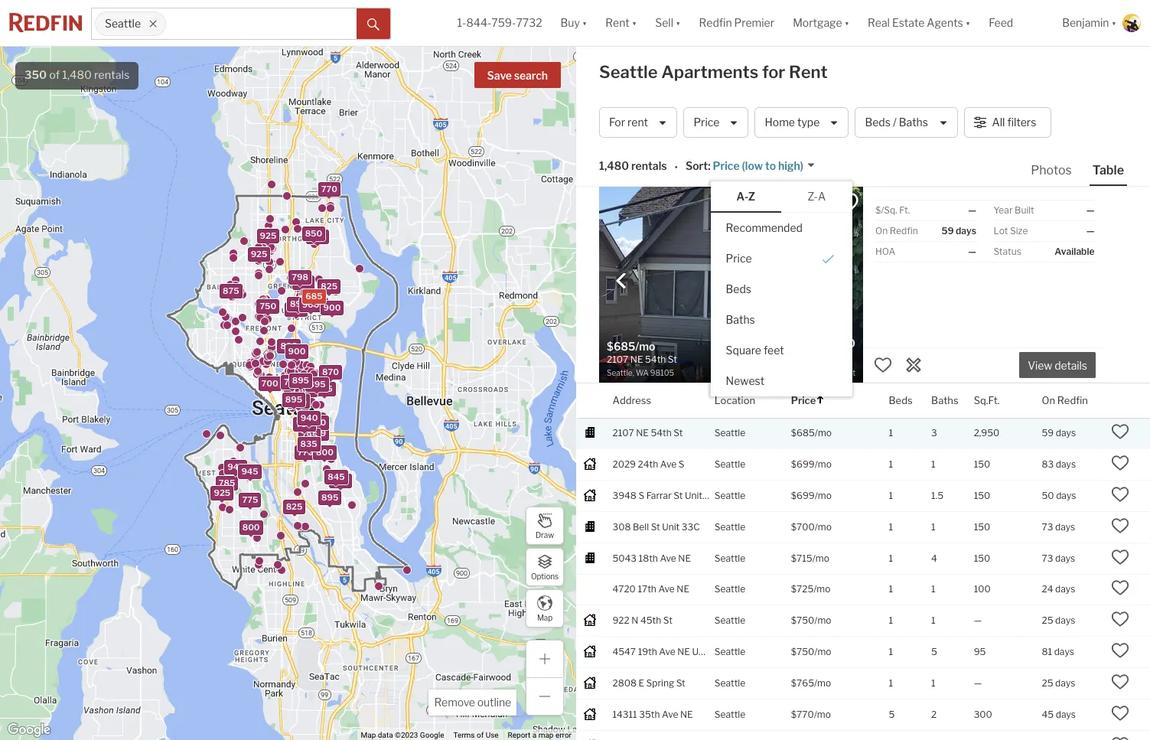 Task type: vqa. For each thing, say whether or not it's contained in the screenshot.
$141
no



Task type: describe. For each thing, give the bounding box(es) containing it.
size
[[1010, 225, 1028, 237]]

1.5
[[932, 490, 944, 501]]

favorite this home image for 308 bell st unit 33c
[[1112, 516, 1130, 535]]

73 days for 1
[[1042, 521, 1076, 532]]

ne for 35th
[[680, 709, 693, 720]]

n
[[632, 615, 639, 626]]

sq.
[[828, 351, 840, 363]]

308 bell st unit 33c
[[613, 521, 700, 532]]

terms of use link
[[453, 731, 499, 739]]

beds for the bottommost beds button
[[889, 394, 913, 406]]

25 days for $765 /mo
[[1042, 678, 1076, 689]]

type
[[798, 116, 820, 129]]

square feet
[[726, 343, 784, 356]]

▾ inside real estate agents ▾ link
[[966, 16, 971, 29]]

redfin inside button
[[699, 16, 732, 29]]

days for 5043 18th ave ne
[[1056, 552, 1076, 564]]

▾ for benjamin ▾
[[1112, 16, 1117, 29]]

1 vertical spatial beds button
[[889, 383, 913, 418]]

benjamin ▾
[[1063, 16, 1117, 29]]

st for 54th
[[674, 427, 683, 438]]

350 of 1,480 rentals
[[24, 68, 130, 82]]

1,480 rentals •
[[599, 159, 678, 174]]

ave for 17th
[[659, 584, 675, 595]]

sq.ft.
[[974, 394, 1000, 406]]

ne for 17th
[[677, 584, 690, 595]]

/
[[893, 116, 897, 129]]

report a map error
[[508, 731, 572, 739]]

1,480 inside 1,480 rentals •
[[599, 159, 629, 173]]

agents
[[927, 16, 963, 29]]

759-
[[492, 16, 516, 29]]

on inside 'on redfin' 'button'
[[1042, 394, 1056, 406]]

1 horizontal spatial 800
[[316, 447, 333, 457]]

$750 for 922 n 45th st
[[791, 615, 815, 626]]

buy ▾ button
[[552, 0, 597, 46]]

previous button image
[[614, 273, 629, 288]]

submit search image
[[367, 18, 379, 30]]

2,950 for 2,950
[[974, 427, 1000, 438]]

/mo for 5043 18th ave ne
[[813, 552, 830, 564]]

st for 45th
[[663, 615, 673, 626]]

1 horizontal spatial redfin
[[890, 225, 918, 237]]

1 vertical spatial 800
[[242, 522, 260, 533]]

rent ▾ button
[[597, 0, 646, 46]]

real
[[868, 16, 890, 29]]

map data ©2023 google
[[361, 731, 444, 739]]

all
[[992, 116, 1005, 129]]

0 horizontal spatial baths button
[[711, 304, 852, 335]]

4547
[[613, 646, 636, 658]]

z
[[748, 190, 756, 203]]

$685 /mo
[[791, 427, 832, 438]]

18th
[[639, 552, 658, 564]]

844-
[[466, 16, 492, 29]]

940
[[300, 412, 318, 423]]

$750 /mo for 922 n 45th st
[[791, 615, 832, 626]]

days right 50
[[1056, 490, 1077, 501]]

ave for 19th
[[659, 646, 676, 658]]

3948
[[613, 490, 637, 501]]

user photo image
[[1123, 14, 1141, 32]]

days for 2029 24th ave s
[[1056, 458, 1076, 470]]

photos button
[[1028, 162, 1090, 184]]

150 for 2029 24th ave s
[[974, 458, 991, 470]]

0 vertical spatial beds button
[[711, 274, 852, 304]]

5043
[[613, 552, 637, 564]]

/mo up $700 /mo
[[815, 490, 832, 501]]

feed
[[989, 16, 1014, 29]]

favorite this home image for 5043 18th ave ne
[[1112, 548, 1130, 566]]

898
[[280, 340, 297, 351]]

units
[[304, 299, 325, 310]]

$725 /mo
[[791, 584, 831, 595]]

1-844-759-7732
[[457, 16, 542, 29]]

a
[[818, 190, 826, 203]]

14311 35th ave ne
[[613, 709, 693, 720]]

rentals inside 1,480 rentals •
[[631, 159, 667, 173]]

0 vertical spatial 59 days
[[942, 225, 977, 237]]

0 vertical spatial 925
[[260, 230, 276, 241]]

19th
[[638, 646, 657, 658]]

3
[[932, 427, 937, 438]]

feet
[[764, 343, 784, 356]]

0 vertical spatial on redfin
[[876, 225, 918, 237]]

price button for home type
[[684, 107, 749, 138]]

150 for 308 bell st unit 33c
[[974, 521, 991, 532]]

2,950 for 2,950 sq. ft.
[[822, 337, 856, 351]]

1 inside 1 bed
[[770, 337, 776, 351]]

890
[[290, 298, 307, 309]]

8 units
[[297, 299, 325, 310]]

rent
[[628, 116, 648, 129]]

$/sq.
[[876, 204, 898, 216]]

map
[[539, 731, 554, 739]]

price (low to high)
[[713, 159, 804, 173]]

0 vertical spatial 825
[[321, 281, 337, 291]]

options button
[[526, 548, 564, 586]]

baths inside dialog
[[726, 313, 755, 326]]

17th
[[638, 584, 657, 595]]

favorite this home image for 59 days
[[1112, 422, 1130, 441]]

mortgage ▾ button
[[784, 0, 859, 46]]

25 for $750 /mo
[[1042, 615, 1054, 626]]

— for year built
[[1087, 204, 1095, 216]]

100
[[974, 584, 991, 595]]

1 vertical spatial unit
[[662, 521, 680, 532]]

1 vertical spatial 5
[[889, 709, 895, 720]]

$699 /mo for 3948 s farrar st unit 06
[[791, 490, 832, 501]]

for
[[762, 62, 786, 82]]

2,950 sq. ft.
[[822, 337, 856, 363]]

save search button
[[474, 62, 561, 88]]

google image
[[4, 720, 54, 740]]

0 vertical spatial ft.
[[900, 204, 910, 216]]

1 horizontal spatial 59
[[1042, 427, 1054, 438]]

▾ for sell ▾
[[676, 16, 681, 29]]

1 horizontal spatial 699
[[332, 476, 349, 486]]

rent inside dropdown button
[[606, 16, 630, 29]]

870
[[322, 367, 339, 378]]

search
[[514, 69, 548, 82]]

built
[[1015, 204, 1035, 216]]

terms
[[453, 731, 475, 739]]

14311
[[613, 709, 637, 720]]

▾ for rent ▾
[[632, 16, 637, 29]]

1 horizontal spatial rent
[[789, 62, 828, 82]]

draw
[[536, 530, 554, 539]]

715
[[302, 293, 317, 304]]

newest
[[726, 374, 765, 387]]

price up $685 at the bottom right of the page
[[791, 394, 816, 406]]

save search
[[487, 69, 548, 82]]

home type button
[[755, 107, 849, 138]]

report a map error link
[[508, 731, 572, 739]]

0 horizontal spatial 770
[[297, 447, 313, 457]]

7732
[[516, 16, 542, 29]]

945 up 785
[[227, 462, 244, 473]]

days for 308 bell st unit 33c
[[1056, 521, 1076, 532]]

0 horizontal spatial 1,480
[[62, 68, 92, 82]]

favorite this home image for 25 days
[[1112, 610, 1130, 629]]

$750 for 4547 19th ave ne unit b
[[791, 646, 815, 658]]

$700
[[791, 521, 815, 532]]

b
[[712, 646, 718, 658]]

0 horizontal spatial rentals
[[94, 68, 130, 82]]

for
[[609, 116, 625, 129]]

for rent
[[609, 116, 648, 129]]

ave for 24th
[[660, 458, 677, 470]]

map region
[[0, 0, 662, 740]]

1 horizontal spatial s
[[679, 458, 685, 470]]

775
[[242, 495, 258, 505]]

33c
[[682, 521, 700, 532]]

875
[[222, 286, 239, 297]]

81
[[1042, 646, 1053, 658]]

favorite this home image for 2029 24th ave s
[[1112, 454, 1130, 472]]

spring
[[646, 678, 674, 689]]

0 horizontal spatial 699
[[309, 428, 326, 439]]

ne left 54th
[[636, 427, 649, 438]]

favorite this home image for 81 days
[[1112, 642, 1130, 660]]

favorite this home image for 2808 e spring st
[[1112, 673, 1130, 691]]

view details button
[[1020, 352, 1096, 378]]

35th
[[639, 709, 660, 720]]

favorite button checkbox
[[834, 191, 860, 217]]

▾ for mortgage ▾
[[845, 16, 850, 29]]

ave for 35th
[[662, 709, 678, 720]]

2029
[[613, 458, 636, 470]]

785
[[218, 477, 235, 488]]

/mo for 2808 e spring st
[[814, 678, 831, 689]]

seattle apartments for rent
[[599, 62, 828, 82]]

save
[[487, 69, 512, 82]]

for rent button
[[599, 107, 678, 138]]

hoa
[[876, 246, 896, 257]]

— up 95
[[974, 615, 982, 626]]

available
[[1055, 246, 1095, 257]]



Task type: locate. For each thing, give the bounding box(es) containing it.
days down 'on redfin' 'button' at the bottom
[[1056, 427, 1076, 438]]

ave for 18th
[[660, 552, 676, 564]]

308
[[613, 521, 631, 532]]

favorite this home image
[[1112, 454, 1130, 472], [1112, 485, 1130, 503], [1112, 516, 1130, 535], [1112, 548, 1130, 566], [1112, 673, 1130, 691], [1112, 704, 1130, 723], [1112, 736, 1130, 740]]

$699 /mo for 2029 24th ave s
[[791, 458, 832, 470]]

on redfin down details
[[1042, 394, 1088, 406]]

25 up 45
[[1042, 678, 1054, 689]]

0 vertical spatial $750
[[791, 615, 815, 626]]

922
[[613, 615, 630, 626]]

1 ▾ from the left
[[582, 16, 587, 29]]

rent
[[606, 16, 630, 29], [789, 62, 828, 82]]

beds left /
[[865, 116, 891, 129]]

year
[[994, 204, 1013, 216]]

0 horizontal spatial on
[[876, 225, 888, 237]]

— down table button
[[1087, 204, 1095, 216]]

data
[[378, 731, 393, 739]]

1 $750 /mo from the top
[[791, 615, 832, 626]]

ft. inside "2,950 sq. ft."
[[842, 351, 851, 363]]

2 73 days from the top
[[1042, 552, 1076, 564]]

81 days
[[1042, 646, 1075, 658]]

of for 350
[[49, 68, 60, 82]]

0 vertical spatial redfin
[[699, 16, 732, 29]]

/mo for 308 bell st unit 33c
[[815, 521, 832, 532]]

1 horizontal spatial 770
[[321, 184, 337, 194]]

ave right 19th
[[659, 646, 676, 658]]

buy ▾
[[561, 16, 587, 29]]

on down view
[[1042, 394, 1056, 406]]

/mo for 2029 24th ave s
[[815, 458, 832, 470]]

beds button down x-out this home 'image' at the right of page
[[889, 383, 913, 418]]

price (low to high) button
[[711, 159, 816, 173]]

2 vertical spatial redfin
[[1058, 394, 1088, 406]]

days for 4720 17th ave ne
[[1056, 584, 1076, 595]]

925
[[260, 230, 276, 241], [250, 249, 267, 259], [214, 487, 230, 498]]

estate
[[892, 16, 925, 29]]

unit left 06
[[685, 490, 703, 501]]

25 for $765 /mo
[[1042, 678, 1054, 689]]

ne
[[636, 427, 649, 438], [678, 552, 691, 564], [677, 584, 690, 595], [678, 646, 690, 658], [680, 709, 693, 720]]

▾
[[582, 16, 587, 29], [632, 16, 637, 29], [676, 16, 681, 29], [845, 16, 850, 29], [966, 16, 971, 29], [1112, 16, 1117, 29]]

73 for 1
[[1042, 521, 1054, 532]]

— for lot size
[[1087, 225, 1095, 237]]

7 favorite this home image from the top
[[1112, 736, 1130, 740]]

ne right 17th
[[677, 584, 690, 595]]

ave right 17th
[[659, 584, 675, 595]]

73 days down 50 days
[[1042, 521, 1076, 532]]

2 horizontal spatial redfin
[[1058, 394, 1088, 406]]

1 vertical spatial 770
[[297, 447, 313, 457]]

0 vertical spatial on
[[876, 225, 888, 237]]

825 right the 775
[[286, 501, 302, 512]]

a-z button
[[711, 182, 782, 213]]

1 vertical spatial $750
[[791, 646, 815, 658]]

73 days
[[1042, 521, 1076, 532], [1042, 552, 1076, 564]]

rent right for
[[789, 62, 828, 82]]

options
[[531, 571, 559, 581]]

— for hoa
[[968, 246, 977, 257]]

of for terms
[[477, 731, 484, 739]]

/mo down the 'newest' button at right
[[815, 427, 832, 438]]

2 25 days from the top
[[1042, 678, 1076, 689]]

heading
[[607, 339, 731, 379]]

1 horizontal spatial on
[[1042, 394, 1056, 406]]

/mo down $725 /mo on the bottom
[[815, 615, 832, 626]]

0 vertical spatial 59
[[942, 225, 954, 237]]

beds / baths button
[[855, 107, 958, 138]]

150 for 5043 18th ave ne
[[974, 552, 991, 564]]

0 vertical spatial of
[[49, 68, 60, 82]]

$750 /mo down $725 /mo on the bottom
[[791, 615, 832, 626]]

2 vertical spatial 825
[[286, 501, 302, 512]]

recommended
[[726, 221, 803, 234]]

1,480
[[62, 68, 92, 82], [599, 159, 629, 173]]

map for map data ©2023 google
[[361, 731, 376, 739]]

beds for beds / baths
[[865, 116, 891, 129]]

of right the 350
[[49, 68, 60, 82]]

st for farrar
[[674, 490, 683, 501]]

redfin inside 'button'
[[1058, 394, 1088, 406]]

5 left 95
[[932, 646, 938, 658]]

1 vertical spatial rent
[[789, 62, 828, 82]]

/mo up $770 /mo
[[814, 678, 831, 689]]

— left status
[[968, 246, 977, 257]]

0 horizontal spatial 59 days
[[942, 225, 977, 237]]

0 horizontal spatial 2,950
[[822, 337, 856, 351]]

850
[[305, 228, 322, 239], [309, 231, 326, 242], [304, 291, 321, 301], [301, 298, 318, 308]]

6 ▾ from the left
[[1112, 16, 1117, 29]]

150
[[974, 458, 991, 470], [974, 490, 991, 501], [974, 521, 991, 532], [974, 552, 991, 564]]

0 vertical spatial 770
[[321, 184, 337, 194]]

0 vertical spatial 73 days
[[1042, 521, 1076, 532]]

st right the 'bell'
[[651, 521, 660, 532]]

days down 50 days
[[1056, 521, 1076, 532]]

5043 18th ave ne
[[613, 552, 691, 564]]

rentals left the •
[[631, 159, 667, 173]]

all filters
[[992, 116, 1037, 129]]

83
[[1042, 458, 1054, 470]]

2808
[[613, 678, 637, 689]]

1 vertical spatial ft.
[[842, 351, 851, 363]]

days for 14311 35th ave ne
[[1056, 709, 1076, 720]]

all filters button
[[964, 107, 1052, 138]]

view details link
[[1020, 351, 1096, 378]]

1 horizontal spatial rentals
[[631, 159, 667, 173]]

rentals right the 350
[[94, 68, 130, 82]]

798
[[291, 272, 308, 282], [295, 277, 311, 288]]

dialog
[[711, 181, 852, 396]]

view
[[1028, 359, 1053, 372]]

rent right buy ▾ on the top of page
[[606, 16, 630, 29]]

2 vertical spatial 925
[[214, 487, 230, 498]]

▾ inside rent ▾ dropdown button
[[632, 16, 637, 29]]

24th
[[638, 458, 658, 470]]

1 $750 from the top
[[791, 615, 815, 626]]

high)
[[778, 159, 804, 173]]

1 vertical spatial 2,950
[[974, 427, 1000, 438]]

0 vertical spatial unit
[[685, 490, 703, 501]]

real estate agents ▾ button
[[859, 0, 980, 46]]

2 150 from the top
[[974, 490, 991, 501]]

0 vertical spatial 25 days
[[1042, 615, 1076, 626]]

/mo down $715 /mo
[[814, 584, 831, 595]]

1 73 from the top
[[1042, 521, 1054, 532]]

ave right the 18th
[[660, 552, 676, 564]]

$699 down $685 at the bottom right of the page
[[791, 458, 815, 470]]

1 73 days from the top
[[1042, 521, 1076, 532]]

1 vertical spatial 925
[[250, 249, 267, 259]]

770
[[321, 184, 337, 194], [297, 447, 313, 457]]

1 horizontal spatial map
[[537, 613, 553, 622]]

900
[[302, 299, 319, 310], [323, 302, 341, 313], [288, 346, 305, 357]]

300
[[974, 709, 993, 720]]

ave right 24th
[[660, 458, 677, 470]]

$/sq. ft.
[[876, 204, 910, 216]]

59 left lot
[[942, 225, 954, 237]]

days right 81
[[1055, 646, 1075, 658]]

6 favorite this home image from the top
[[1112, 704, 1130, 723]]

map down options
[[537, 613, 553, 622]]

ne for 19th
[[678, 646, 690, 658]]

— for $/sq. ft.
[[968, 204, 977, 216]]

days for 2808 e spring st
[[1056, 678, 1076, 689]]

$699 for 2029 24th ave s
[[791, 458, 815, 470]]

945 up the 775
[[241, 466, 258, 477]]

0 horizontal spatial beds button
[[711, 274, 852, 304]]

$770
[[791, 709, 814, 720]]

800 up 845
[[316, 447, 333, 457]]

baths up square
[[726, 313, 755, 326]]

0 vertical spatial 2,950
[[822, 337, 856, 351]]

25 days down 24 days
[[1042, 615, 1076, 626]]

4 favorite this home image from the top
[[1112, 548, 1130, 566]]

mortgage ▾
[[793, 16, 850, 29]]

remove seattle image
[[148, 19, 157, 28]]

0 horizontal spatial redfin
[[699, 16, 732, 29]]

1 vertical spatial 699
[[332, 476, 349, 486]]

/mo for 4720 17th ave ne
[[814, 584, 831, 595]]

1 vertical spatial 25 days
[[1042, 678, 1076, 689]]

0 vertical spatial beds
[[865, 116, 891, 129]]

350
[[24, 68, 47, 82]]

0 vertical spatial s
[[679, 458, 685, 470]]

1 vertical spatial 59
[[1042, 427, 1054, 438]]

0 vertical spatial map
[[537, 613, 553, 622]]

$750 up $765 on the right of page
[[791, 646, 815, 658]]

1 vertical spatial of
[[477, 731, 484, 739]]

price up :
[[694, 116, 720, 129]]

25 down 24
[[1042, 615, 1054, 626]]

4547 19th ave ne unit b seattle
[[613, 646, 746, 658]]

ne left the b
[[678, 646, 690, 658]]

beds inside 'beds / baths' button
[[865, 116, 891, 129]]

beds down x-out this home 'image' at the right of page
[[889, 394, 913, 406]]

:
[[708, 159, 711, 173]]

1 horizontal spatial 59 days
[[1042, 427, 1076, 438]]

redfin down details
[[1058, 394, 1088, 406]]

sell
[[655, 16, 674, 29]]

newest button
[[711, 366, 852, 396]]

redfin premier
[[699, 16, 775, 29]]

lot size
[[994, 225, 1028, 237]]

price inside button
[[713, 159, 740, 173]]

▾ right sell
[[676, 16, 681, 29]]

▾ left sell
[[632, 16, 637, 29]]

use
[[486, 731, 499, 739]]

825 left the 765
[[298, 384, 315, 395]]

price down recommended
[[726, 252, 752, 265]]

1 vertical spatial 73 days
[[1042, 552, 1076, 564]]

1 25 days from the top
[[1042, 615, 1076, 626]]

59 days left lot
[[942, 225, 977, 237]]

remove outline
[[434, 696, 511, 709]]

0 vertical spatial 699
[[309, 428, 326, 439]]

0 horizontal spatial map
[[361, 731, 376, 739]]

2 73 from the top
[[1042, 552, 1054, 564]]

▾ inside buy ▾ dropdown button
[[582, 16, 587, 29]]

0 horizontal spatial 59
[[942, 225, 954, 237]]

beds button down recommended button
[[711, 274, 852, 304]]

2
[[932, 709, 937, 720]]

ne for 18th
[[678, 552, 691, 564]]

st
[[674, 427, 683, 438], [674, 490, 683, 501], [651, 521, 660, 532], [663, 615, 673, 626], [676, 678, 686, 689]]

st right "spring"
[[676, 678, 686, 689]]

1 horizontal spatial 1,480
[[599, 159, 629, 173]]

2107 ne 54th st
[[613, 427, 683, 438]]

0 horizontal spatial 5
[[889, 709, 895, 720]]

days up 45 days
[[1056, 678, 1076, 689]]

photo of 2107 ne 54th st, seattle, wa 98105 image
[[599, 187, 863, 383]]

$699 for 3948 s farrar st unit 06
[[791, 490, 815, 501]]

2 favorite this home image from the top
[[1112, 485, 1130, 503]]

of left "use"
[[477, 731, 484, 739]]

unit for st
[[685, 490, 703, 501]]

1 vertical spatial 73
[[1042, 552, 1054, 564]]

1 vertical spatial $699 /mo
[[791, 490, 832, 501]]

1 $699 /mo from the top
[[791, 458, 832, 470]]

2 ▾ from the left
[[632, 16, 637, 29]]

location button
[[715, 383, 756, 418]]

0 vertical spatial $699 /mo
[[791, 458, 832, 470]]

on up hoa
[[876, 225, 888, 237]]

$750 /mo up $765 /mo
[[791, 646, 832, 658]]

2 $750 /mo from the top
[[791, 646, 832, 658]]

0 horizontal spatial ft.
[[842, 351, 851, 363]]

1 vertical spatial $699
[[791, 490, 815, 501]]

2 25 from the top
[[1042, 678, 1054, 689]]

800 down the 775
[[242, 522, 260, 533]]

▾ right agents at the top right
[[966, 16, 971, 29]]

0 vertical spatial baths button
[[711, 304, 852, 335]]

1 150 from the top
[[974, 458, 991, 470]]

home
[[765, 116, 795, 129]]

59 up 83
[[1042, 427, 1054, 438]]

real estate agents ▾ link
[[868, 0, 971, 46]]

s
[[679, 458, 685, 470], [639, 490, 645, 501]]

0 vertical spatial rentals
[[94, 68, 130, 82]]

to
[[765, 159, 776, 173]]

4720 17th ave ne
[[613, 584, 690, 595]]

3948 s farrar st unit 06 seattle
[[613, 490, 746, 501]]

sell ▾
[[655, 16, 681, 29]]

0 vertical spatial 1,480
[[62, 68, 92, 82]]

0 vertical spatial 800
[[316, 447, 333, 457]]

73 days for 4
[[1042, 552, 1076, 564]]

lot
[[994, 225, 1008, 237]]

/mo for 14311 35th ave ne
[[814, 709, 831, 720]]

rent ▾
[[606, 16, 637, 29]]

favorite this home image for 24 days
[[1112, 579, 1130, 597]]

favorite this home image
[[874, 356, 893, 374], [1112, 422, 1130, 441], [1112, 579, 1130, 597], [1112, 610, 1130, 629], [1112, 642, 1130, 660]]

0 horizontal spatial 800
[[242, 522, 260, 533]]

$750 /mo for 4547 19th ave ne unit b
[[791, 646, 832, 658]]

0 vertical spatial price button
[[684, 107, 749, 138]]

3 favorite this home image from the top
[[1112, 516, 1130, 535]]

rent ▾ button
[[606, 0, 637, 46]]

1 vertical spatial rentals
[[631, 159, 667, 173]]

map for map
[[537, 613, 553, 622]]

1 vertical spatial on
[[1042, 394, 1056, 406]]

map inside map button
[[537, 613, 553, 622]]

5 ▾ from the left
[[966, 16, 971, 29]]

outline
[[477, 696, 511, 709]]

days left lot
[[956, 225, 977, 237]]

1 vertical spatial 25
[[1042, 678, 1054, 689]]

0 vertical spatial 25
[[1042, 615, 1054, 626]]

unit for ne
[[692, 646, 710, 658]]

on redfin button
[[1042, 383, 1088, 418]]

1 vertical spatial baths button
[[932, 383, 959, 418]]

x-out this home image
[[905, 356, 923, 374]]

▾ for buy ▾
[[582, 16, 587, 29]]

825 up units
[[321, 281, 337, 291]]

$699 up $700 at right
[[791, 490, 815, 501]]

draw button
[[526, 507, 564, 545]]

1 horizontal spatial 5
[[932, 646, 938, 658]]

unit left the b
[[692, 646, 710, 658]]

ne down 33c
[[678, 552, 691, 564]]

0 vertical spatial 73
[[1042, 521, 1054, 532]]

redfin
[[699, 16, 732, 29], [890, 225, 918, 237], [1058, 394, 1088, 406]]

4 150 from the top
[[974, 552, 991, 564]]

price
[[694, 116, 720, 129], [713, 159, 740, 173], [726, 252, 752, 265], [791, 394, 816, 406]]

map left data on the bottom
[[361, 731, 376, 739]]

redfin left premier
[[699, 16, 732, 29]]

days right 24
[[1056, 584, 1076, 595]]

2 $699 from the top
[[791, 490, 815, 501]]

0 vertical spatial $750 /mo
[[791, 615, 832, 626]]

1 vertical spatial price button
[[711, 243, 852, 274]]

/mo for 922 n 45th st
[[815, 615, 832, 626]]

days for 2107 ne 54th st
[[1056, 427, 1076, 438]]

ne right 35th
[[680, 709, 693, 720]]

unit
[[685, 490, 703, 501], [662, 521, 680, 532], [692, 646, 710, 658]]

price button for beds
[[711, 243, 852, 274]]

1 horizontal spatial on redfin
[[1042, 394, 1088, 406]]

1 vertical spatial on redfin
[[1042, 394, 1088, 406]]

/mo down $765 /mo
[[814, 709, 831, 720]]

baths inside button
[[899, 116, 928, 129]]

ft. right '$/sq.' at the right of the page
[[900, 204, 910, 216]]

— down 95
[[974, 678, 982, 689]]

feed button
[[980, 0, 1053, 46]]

3 ▾ from the left
[[676, 16, 681, 29]]

baths up 3
[[932, 394, 959, 406]]

24 days
[[1042, 584, 1076, 595]]

favorite this home image for 14311 35th ave ne
[[1112, 704, 1130, 723]]

ft. right sq.
[[842, 351, 851, 363]]

2 vertical spatial unit
[[692, 646, 710, 658]]

▾ right buy
[[582, 16, 587, 29]]

$699 /mo down $685 /mo
[[791, 458, 832, 470]]

price button up $685 /mo
[[791, 383, 825, 418]]

sq.ft. button
[[974, 383, 1000, 418]]

0 vertical spatial 5
[[932, 646, 938, 658]]

1,480 right the 350
[[62, 68, 92, 82]]

1 $699 from the top
[[791, 458, 815, 470]]

baths right /
[[899, 116, 928, 129]]

home type
[[765, 116, 820, 129]]

days up 24 days
[[1056, 552, 1076, 564]]

st for spring
[[676, 678, 686, 689]]

▾ inside sell ▾ dropdown button
[[676, 16, 681, 29]]

2,950 down sq.ft. button
[[974, 427, 1000, 438]]

1 vertical spatial 59 days
[[1042, 427, 1076, 438]]

0 horizontal spatial rent
[[606, 16, 630, 29]]

2 $699 /mo from the top
[[791, 490, 832, 501]]

mortgage ▾ button
[[793, 0, 850, 46]]

/mo up $715 /mo
[[815, 521, 832, 532]]

25 days up 45 days
[[1042, 678, 1076, 689]]

$700 /mo
[[791, 521, 832, 532]]

▾ inside mortgage ▾ dropdown button
[[845, 16, 850, 29]]

/mo for 2107 ne 54th st
[[815, 427, 832, 438]]

1 vertical spatial 1,480
[[599, 159, 629, 173]]

None search field
[[166, 8, 356, 39]]

map
[[537, 613, 553, 622], [361, 731, 376, 739]]

beds inside beds button
[[726, 282, 752, 295]]

days down 24 days
[[1056, 615, 1076, 626]]

3 150 from the top
[[974, 521, 991, 532]]

/mo
[[815, 427, 832, 438], [815, 458, 832, 470], [815, 490, 832, 501], [815, 521, 832, 532], [813, 552, 830, 564], [814, 584, 831, 595], [815, 615, 832, 626], [815, 646, 832, 658], [814, 678, 831, 689], [814, 709, 831, 720]]

0 vertical spatial rent
[[606, 16, 630, 29]]

price button down recommended
[[711, 243, 852, 274]]

2 vertical spatial price button
[[791, 383, 825, 418]]

1 horizontal spatial ft.
[[900, 204, 910, 216]]

2 $750 from the top
[[791, 646, 815, 658]]

73 down 50
[[1042, 521, 1054, 532]]

1 favorite this home image from the top
[[1112, 454, 1130, 472]]

1 vertical spatial redfin
[[890, 225, 918, 237]]

st right 54th
[[674, 427, 683, 438]]

0 horizontal spatial s
[[639, 490, 645, 501]]

$750 down $725
[[791, 615, 815, 626]]

price button up :
[[684, 107, 749, 138]]

dialog containing a-z
[[711, 181, 852, 396]]

795
[[305, 294, 321, 304], [284, 376, 300, 387], [296, 419, 312, 429], [301, 430, 317, 441]]

1 horizontal spatial beds button
[[889, 383, 913, 418]]

2,950 up sq.
[[822, 337, 856, 351]]

status
[[994, 246, 1022, 257]]

45 days
[[1042, 709, 1076, 720]]

59 days up 83 days
[[1042, 427, 1076, 438]]

5 favorite this home image from the top
[[1112, 673, 1130, 691]]

25 days for $750 /mo
[[1042, 615, 1076, 626]]

0 vertical spatial $699
[[791, 458, 815, 470]]

1 horizontal spatial of
[[477, 731, 484, 739]]

days right 45
[[1056, 709, 1076, 720]]

1 vertical spatial beds
[[726, 282, 752, 295]]

/mo up $765 /mo
[[815, 646, 832, 658]]

beds up square
[[726, 282, 752, 295]]

1 25 from the top
[[1042, 615, 1054, 626]]

50
[[1042, 490, 1054, 501]]

1 horizontal spatial baths button
[[932, 383, 959, 418]]

1 vertical spatial 825
[[298, 384, 315, 395]]

0 horizontal spatial on redfin
[[876, 225, 918, 237]]

835
[[300, 438, 317, 449]]

table
[[1093, 163, 1124, 178]]

4 ▾ from the left
[[845, 16, 850, 29]]

$699 /mo up $700 /mo
[[791, 490, 832, 501]]

favorite button image
[[834, 191, 860, 217]]

73 for 4
[[1042, 552, 1054, 564]]

baths right feet
[[790, 351, 814, 363]]

days for 922 n 45th st
[[1056, 615, 1076, 626]]

sort
[[686, 159, 708, 173]]

days right 83
[[1056, 458, 1076, 470]]

price right :
[[713, 159, 740, 173]]

baths button up feet
[[711, 304, 852, 335]]

2808 e spring st
[[613, 678, 686, 689]]



